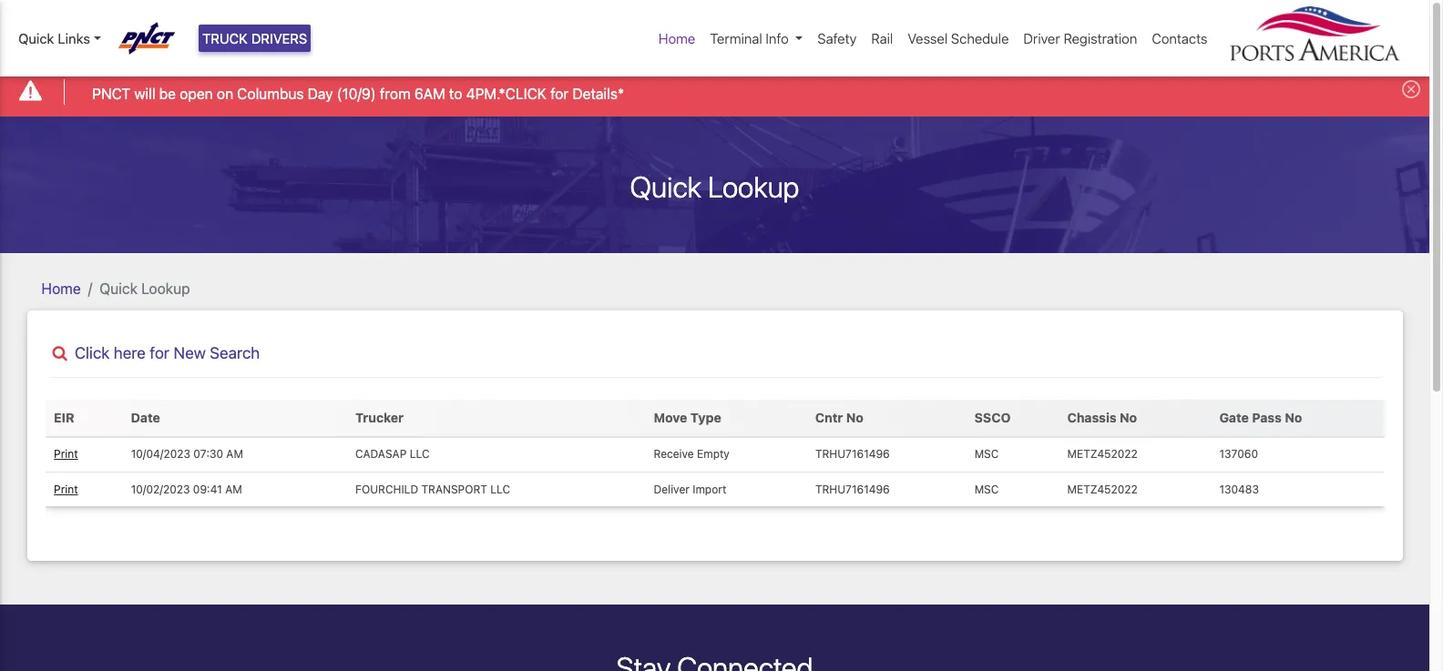 Task type: locate. For each thing, give the bounding box(es) containing it.
gate pass no
[[1220, 410, 1303, 426]]

1 horizontal spatial no
[[1120, 410, 1138, 426]]

0 vertical spatial trhu7161496
[[816, 448, 890, 462]]

home link
[[652, 21, 703, 56], [41, 280, 81, 297]]

for right here
[[150, 343, 170, 362]]

1 vertical spatial msc
[[975, 483, 999, 496]]

0 horizontal spatial llc
[[410, 448, 430, 462]]

2 horizontal spatial no
[[1286, 410, 1303, 426]]

2 trhu7161496 from the top
[[816, 483, 890, 496]]

contacts link
[[1145, 21, 1216, 56]]

137060
[[1220, 448, 1259, 462]]

1 vertical spatial trhu7161496
[[816, 483, 890, 496]]

0 vertical spatial print
[[54, 448, 78, 462]]

cntr
[[816, 410, 843, 426]]

2 print from the top
[[54, 483, 78, 496]]

move
[[654, 410, 688, 426]]

am for 10/02/2023 09:41 am
[[225, 483, 242, 496]]

eir
[[54, 410, 74, 426]]

trhu7161496 for deliver import
[[816, 483, 890, 496]]

1 trhu7161496 from the top
[[816, 448, 890, 462]]

2 metz452022 from the top
[[1068, 483, 1138, 496]]

for left details*
[[551, 85, 569, 102]]

2 horizontal spatial quick
[[630, 169, 702, 204]]

no for cntr no
[[847, 410, 864, 426]]

07:30
[[194, 448, 223, 462]]

date
[[131, 410, 160, 426]]

no right the cntr
[[847, 410, 864, 426]]

2 vertical spatial quick
[[100, 280, 138, 297]]

trhu7161496
[[816, 448, 890, 462], [816, 483, 890, 496]]

click here for new search
[[75, 343, 260, 362]]

0 horizontal spatial quick
[[18, 30, 54, 46]]

2 print link from the top
[[54, 483, 78, 496]]

3 no from the left
[[1286, 410, 1303, 426]]

1 vertical spatial home link
[[41, 280, 81, 297]]

1 horizontal spatial lookup
[[708, 169, 800, 204]]

home up search image
[[41, 280, 81, 297]]

0 vertical spatial quick lookup
[[630, 169, 800, 204]]

0 vertical spatial print link
[[54, 448, 78, 462]]

1 vertical spatial am
[[225, 483, 242, 496]]

1 print from the top
[[54, 448, 78, 462]]

ssco
[[975, 410, 1011, 426]]

driver
[[1024, 30, 1061, 46]]

0 horizontal spatial lookup
[[141, 280, 190, 297]]

msc for 137060
[[975, 448, 999, 462]]

truck
[[202, 30, 248, 46]]

1 metz452022 from the top
[[1068, 448, 1138, 462]]

home left terminal
[[659, 30, 696, 46]]

quick
[[18, 30, 54, 46], [630, 169, 702, 204], [100, 280, 138, 297]]

receive empty
[[654, 448, 730, 462]]

truck drivers
[[202, 30, 307, 46]]

0 horizontal spatial quick lookup
[[100, 280, 190, 297]]

msc
[[975, 448, 999, 462], [975, 483, 999, 496]]

1 no from the left
[[847, 410, 864, 426]]

am
[[226, 448, 243, 462], [225, 483, 242, 496]]

09:41
[[193, 483, 222, 496]]

1 vertical spatial home
[[41, 280, 81, 297]]

llc up fourchild transport llc
[[410, 448, 430, 462]]

am right 09:41
[[225, 483, 242, 496]]

1 vertical spatial print link
[[54, 483, 78, 496]]

1 horizontal spatial home link
[[652, 21, 703, 56]]

print link
[[54, 448, 78, 462], [54, 483, 78, 496]]

2 msc from the top
[[975, 483, 999, 496]]

1 horizontal spatial home
[[659, 30, 696, 46]]

1 vertical spatial print
[[54, 483, 78, 496]]

no right pass
[[1286, 410, 1303, 426]]

pnct will be open on columbus day (10/9) from 6am to 4pm.*click for details* link
[[92, 83, 625, 104]]

home link up search image
[[41, 280, 81, 297]]

1 horizontal spatial for
[[551, 85, 569, 102]]

130483
[[1220, 483, 1260, 496]]

schedule
[[952, 30, 1009, 46]]

drivers
[[251, 30, 307, 46]]

home
[[659, 30, 696, 46], [41, 280, 81, 297]]

info
[[766, 30, 789, 46]]

trucker
[[356, 410, 404, 426]]

links
[[58, 30, 90, 46]]

10/04/2023
[[131, 448, 191, 462]]

msc for 130483
[[975, 483, 999, 496]]

no right chassis on the right of the page
[[1120, 410, 1138, 426]]

print for 10/02/2023
[[54, 483, 78, 496]]

cadasap
[[356, 448, 407, 462]]

registration
[[1064, 30, 1138, 46]]

am right 07:30
[[226, 448, 243, 462]]

for
[[551, 85, 569, 102], [150, 343, 170, 362]]

0 horizontal spatial for
[[150, 343, 170, 362]]

0 vertical spatial metz452022
[[1068, 448, 1138, 462]]

for inside alert
[[551, 85, 569, 102]]

safety link
[[811, 21, 864, 56]]

print link for 10/02/2023 09:41 am
[[54, 483, 78, 496]]

lookup
[[708, 169, 800, 204], [141, 280, 190, 297]]

1 horizontal spatial llc
[[491, 483, 511, 496]]

0 horizontal spatial no
[[847, 410, 864, 426]]

10/02/2023 09:41 am
[[131, 483, 242, 496]]

0 horizontal spatial home
[[41, 280, 81, 297]]

0 vertical spatial msc
[[975, 448, 999, 462]]

0 vertical spatial home link
[[652, 21, 703, 56]]

no
[[847, 410, 864, 426], [1120, 410, 1138, 426], [1286, 410, 1303, 426]]

0 vertical spatial for
[[551, 85, 569, 102]]

1 horizontal spatial quick
[[100, 280, 138, 297]]

print
[[54, 448, 78, 462], [54, 483, 78, 496]]

metz452022
[[1068, 448, 1138, 462], [1068, 483, 1138, 496]]

vessel schedule
[[908, 30, 1009, 46]]

2 no from the left
[[1120, 410, 1138, 426]]

trhu7161496 for receive empty
[[816, 448, 890, 462]]

home link left terminal
[[652, 21, 703, 56]]

0 vertical spatial quick
[[18, 30, 54, 46]]

llc right transport
[[491, 483, 511, 496]]

1 vertical spatial for
[[150, 343, 170, 362]]

click
[[75, 343, 110, 362]]

10/02/2023
[[131, 483, 190, 496]]

quick lookup
[[630, 169, 800, 204], [100, 280, 190, 297]]

1 msc from the top
[[975, 448, 999, 462]]

cadasap llc
[[356, 448, 430, 462]]

1 vertical spatial metz452022
[[1068, 483, 1138, 496]]

llc
[[410, 448, 430, 462], [491, 483, 511, 496]]

1 vertical spatial llc
[[491, 483, 511, 496]]

1 print link from the top
[[54, 448, 78, 462]]

0 vertical spatial am
[[226, 448, 243, 462]]

day
[[308, 85, 333, 102]]

safety
[[818, 30, 857, 46]]



Task type: describe. For each thing, give the bounding box(es) containing it.
10/04/2023 07:30 am
[[131, 448, 243, 462]]

pass
[[1253, 410, 1282, 426]]

open
[[180, 85, 213, 102]]

receive
[[654, 448, 694, 462]]

1 horizontal spatial quick lookup
[[630, 169, 800, 204]]

print for 10/04/2023
[[54, 448, 78, 462]]

metz452022 for 137060
[[1068, 448, 1138, 462]]

chassis no
[[1068, 410, 1138, 426]]

columbus
[[237, 85, 304, 102]]

search image
[[52, 346, 67, 362]]

new
[[174, 343, 206, 362]]

to
[[449, 85, 463, 102]]

driver registration
[[1024, 30, 1138, 46]]

0 vertical spatial llc
[[410, 448, 430, 462]]

(10/9)
[[337, 85, 376, 102]]

deliver
[[654, 483, 690, 496]]

deliver import
[[654, 483, 727, 496]]

from
[[380, 85, 411, 102]]

quick links link
[[18, 28, 101, 49]]

1 vertical spatial quick
[[630, 169, 702, 204]]

0 horizontal spatial home link
[[41, 280, 81, 297]]

terminal info
[[710, 30, 789, 46]]

contacts
[[1153, 30, 1208, 46]]

type
[[691, 410, 722, 426]]

chassis
[[1068, 410, 1117, 426]]

rail
[[872, 30, 894, 46]]

terminal
[[710, 30, 763, 46]]

no for chassis no
[[1120, 410, 1138, 426]]

on
[[217, 85, 233, 102]]

metz452022 for 130483
[[1068, 483, 1138, 496]]

rail link
[[864, 21, 901, 56]]

will
[[134, 85, 155, 102]]

0 vertical spatial lookup
[[708, 169, 800, 204]]

0 vertical spatial home
[[659, 30, 696, 46]]

1 vertical spatial lookup
[[141, 280, 190, 297]]

vessel
[[908, 30, 948, 46]]

here
[[114, 343, 146, 362]]

quick links
[[18, 30, 90, 46]]

gate
[[1220, 410, 1250, 426]]

transport
[[422, 483, 488, 496]]

empty
[[697, 448, 730, 462]]

be
[[159, 85, 176, 102]]

details*
[[573, 85, 625, 102]]

pnct
[[92, 85, 131, 102]]

terminal info link
[[703, 21, 811, 56]]

driver registration link
[[1017, 21, 1145, 56]]

6am
[[415, 85, 446, 102]]

click here for new search link
[[45, 343, 1385, 363]]

truck drivers link
[[199, 25, 311, 52]]

move type
[[654, 410, 722, 426]]

cntr no
[[816, 410, 864, 426]]

import
[[693, 483, 727, 496]]

pnct will be open on columbus day (10/9) from 6am to 4pm.*click for details* alert
[[0, 67, 1430, 116]]

am for 10/04/2023 07:30 am
[[226, 448, 243, 462]]

print link for 10/04/2023 07:30 am
[[54, 448, 78, 462]]

4pm.*click
[[466, 85, 547, 102]]

1 vertical spatial quick lookup
[[100, 280, 190, 297]]

fourchild transport llc
[[356, 483, 511, 496]]

search
[[210, 343, 260, 362]]

pnct will be open on columbus day (10/9) from 6am to 4pm.*click for details*
[[92, 85, 625, 102]]

vessel schedule link
[[901, 21, 1017, 56]]

fourchild
[[356, 483, 419, 496]]

close image
[[1403, 80, 1421, 99]]



Task type: vqa. For each thing, say whether or not it's contained in the screenshot.
the right QUICK LOOKUP
yes



